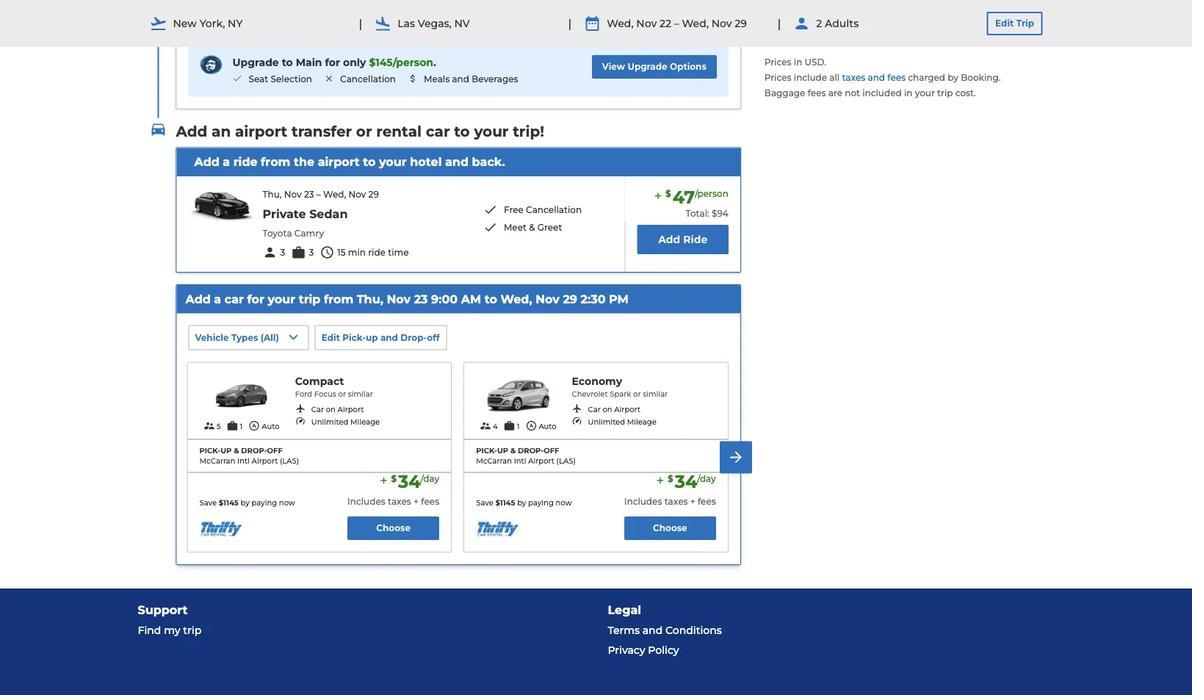 Task type: locate. For each thing, give the bounding box(es) containing it.
. inside prices in usd. prices include all taxes and fees charged by booking . baggage fees are not included in your trip cost.
[[999, 72, 1001, 83]]

wed, up sedan
[[323, 189, 346, 199]]

2 save $ 1145 by paying now from the left
[[476, 498, 572, 507]]

& for economy
[[511, 446, 516, 455]]

0 horizontal spatial auto
[[262, 422, 280, 431]]

continue to checkout button
[[777, 0, 1031, 32]]

add for add an airport transfer or rental car to your trip!
[[176, 122, 208, 140]]

1 1145 from the left
[[223, 498, 239, 507]]

1 horizontal spatial thu,
[[357, 292, 383, 306]]

automatic transmission. image for compact
[[249, 420, 260, 432]]

unlimited mileage down focus at bottom
[[311, 417, 380, 426]]

. down edit trip button
[[999, 72, 1001, 83]]

2 horizontal spatial taxes
[[842, 72, 866, 83]]

1 intl from the left
[[237, 457, 250, 465]]

meals and beverages
[[424, 73, 518, 84]]

0 vertical spatial in
[[794, 57, 803, 67]]

0 vertical spatial trip
[[938, 87, 953, 98]]

nov up private
[[284, 189, 302, 199]]

to down the meals and beverages
[[454, 122, 470, 140]]

0 horizontal spatial for
[[247, 292, 265, 306]]

0 horizontal spatial paying
[[252, 498, 277, 507]]

1 vertical spatial a
[[214, 292, 221, 306]]

1 vertical spatial /person
[[695, 189, 729, 199]]

1 1 from the left
[[240, 422, 243, 431]]

add inside add ride button
[[659, 233, 681, 246]]

or up add a ride from the airport to your hotel and back.
[[356, 122, 372, 140]]

toyota
[[263, 228, 292, 238]]

to right am at the top left
[[485, 292, 497, 306]]

0 vertical spatial –
[[674, 17, 680, 30]]

and down add a car for your trip from thu, nov 23 9:00 am to wed, nov 29 2:30 pm
[[381, 332, 398, 343]]

now for economy
[[556, 498, 572, 507]]

on down spark
[[603, 405, 612, 414]]

2 auto from the left
[[539, 422, 557, 431]]

2 1 from the left
[[517, 422, 520, 431]]

4
[[493, 422, 498, 431]]

up down the 5
[[221, 446, 232, 455]]

mileage for compact
[[351, 417, 380, 426]]

greet
[[538, 222, 562, 233]]

cancellation up greet
[[526, 205, 582, 215]]

options
[[670, 61, 707, 72]]

similar
[[348, 389, 373, 398], [643, 389, 668, 398]]

1 horizontal spatial for
[[325, 56, 340, 68]]

mccarran down the 5
[[199, 457, 235, 465]]

edit trip button
[[987, 12, 1043, 35]]

1 horizontal spatial cancellation
[[526, 205, 582, 215]]

cars image
[[150, 121, 167, 139]]

2 vertical spatial trip
[[183, 624, 202, 636]]

– for 22
[[674, 17, 680, 30]]

1 horizontal spatial airport
[[318, 155, 360, 169]]

2 automatic transmission. image from the left
[[526, 420, 537, 432]]

1 car from the left
[[311, 405, 324, 414]]

1 | from the left
[[359, 16, 362, 30]]

intl down up to 1 pieces of luggage. icon
[[514, 457, 527, 465]]

now
[[279, 498, 295, 507], [556, 498, 572, 507]]

pick-up & drop-off mccarran intl airport (las) down up to 1 pieces of luggage. image
[[199, 446, 299, 465]]

thu, up private
[[263, 189, 282, 199]]

1 horizontal spatial 1
[[517, 422, 520, 431]]

private
[[263, 206, 306, 221]]

unlimited mileage down spark
[[588, 417, 657, 426]]

0 horizontal spatial in
[[794, 57, 803, 67]]

drop- for economy
[[518, 446, 544, 455]]

transfer
[[292, 122, 352, 140]]

2 car from the left
[[588, 405, 601, 414]]

to right continue
[[897, 9, 910, 23]]

1 pick-up & drop-off mccarran intl airport (las) from the left
[[199, 446, 299, 465]]

for up not included icon
[[325, 56, 340, 68]]

3 down 'toyota'
[[280, 247, 285, 258]]

included image
[[233, 74, 243, 84]]

1 horizontal spatial pick-up & drop-off mccarran intl airport (las)
[[476, 446, 576, 465]]

ride
[[233, 155, 258, 169], [368, 247, 386, 258]]

or right spark
[[633, 389, 641, 398]]

ride left the
[[233, 155, 258, 169]]

2 includes taxes + fees from the left
[[624, 496, 716, 507]]

1 auto from the left
[[262, 422, 280, 431]]

| for 2 adults
[[778, 16, 781, 30]]

choose button for compact
[[348, 517, 440, 540]]

car
[[311, 405, 324, 414], [588, 405, 601, 414]]

2 save from the left
[[476, 498, 494, 507]]

.
[[434, 56, 436, 68], [999, 72, 1001, 83]]

1 horizontal spatial similar
[[643, 389, 668, 398]]

2 similar from the left
[[643, 389, 668, 398]]

– for 23
[[317, 189, 321, 199]]

from down the 15
[[324, 292, 354, 306]]

unlimited
[[311, 417, 349, 426], [588, 417, 625, 426]]

policy
[[648, 644, 679, 656]]

0 horizontal spatial 34
[[398, 471, 421, 492]]

wed, up 'view'
[[607, 17, 634, 30]]

1 on from the left
[[326, 405, 336, 414]]

0 horizontal spatial intl
[[237, 457, 250, 465]]

ride right min in the left of the page
[[368, 247, 386, 258]]

& right meet
[[529, 222, 535, 233]]

pick- up compact ford focus or similar
[[343, 332, 366, 343]]

0 horizontal spatial edit
[[322, 332, 340, 343]]

selection
[[271, 73, 312, 84]]

2 34 from the left
[[675, 471, 698, 492]]

$ inside $ 47 /person
[[666, 189, 671, 199]]

– right 22
[[674, 17, 680, 30]]

1 includes from the left
[[348, 496, 386, 507]]

and inside prices in usd. prices include all taxes and fees charged by booking . baggage fees are not included in your trip cost.
[[868, 72, 885, 83]]

1 horizontal spatial up
[[366, 332, 378, 343]]

1145 for economy
[[500, 498, 515, 507]]

alaska airlines logo image
[[200, 55, 222, 74]]

2 3 from the left
[[309, 247, 314, 258]]

1 horizontal spatial drop-
[[401, 332, 427, 343]]

support find my trip
[[138, 603, 202, 636]]

ford
[[295, 389, 312, 398]]

unlimited mileage for economy
[[588, 417, 657, 426]]

spark
[[610, 389, 631, 398]]

3 down camry
[[309, 247, 314, 258]]

on
[[326, 405, 336, 414], [603, 405, 612, 414]]

1 horizontal spatial by
[[517, 498, 526, 507]]

or inside compact ford focus or similar
[[338, 389, 346, 398]]

0 horizontal spatial +
[[414, 496, 419, 507]]

intl
[[237, 457, 250, 465], [514, 457, 527, 465]]

. up meals
[[434, 56, 436, 68]]

intl for economy
[[514, 457, 527, 465]]

unlimited mileage
[[311, 417, 380, 426], [588, 417, 657, 426]]

1 similar from the left
[[348, 389, 373, 398]]

types
[[231, 332, 258, 343]]

intl down up to 1 pieces of luggage. image
[[237, 457, 250, 465]]

0 horizontal spatial cancellation
[[340, 73, 396, 84]]

prices
[[765, 57, 792, 67], [765, 72, 792, 83]]

145
[[376, 56, 393, 68]]

mileage down spark
[[627, 417, 657, 426]]

similar inside compact ford focus or similar
[[348, 389, 373, 398]]

unlimited down focus at bottom
[[311, 417, 349, 426]]

(las)
[[280, 457, 299, 465], [557, 457, 576, 465]]

includes for compact
[[348, 496, 386, 507]]

edit left trip
[[996, 18, 1014, 29]]

|
[[359, 16, 362, 30], [568, 16, 572, 30], [778, 16, 781, 30]]

up to 1 pieces of luggage. image
[[227, 420, 238, 432]]

or inside economy chevrolet spark or similar
[[633, 389, 641, 398]]

0 horizontal spatial $ 34 /day
[[391, 471, 440, 492]]

edit
[[996, 18, 1014, 29], [322, 332, 340, 343]]

or right focus at bottom
[[338, 389, 346, 398]]

your down charged
[[915, 87, 935, 98]]

2 now from the left
[[556, 498, 572, 507]]

auto for compact
[[262, 422, 280, 431]]

2 pick-up & drop-off mccarran intl airport (las) from the left
[[476, 446, 576, 465]]

1 horizontal spatial car
[[588, 405, 601, 414]]

2 unlimited mileage from the left
[[588, 417, 657, 426]]

1 vertical spatial cancellation
[[526, 205, 582, 215]]

to inside continue to checkout button
[[897, 9, 910, 23]]

nov left 2:30
[[536, 292, 560, 306]]

cancellation
[[340, 73, 396, 84], [526, 205, 582, 215]]

1 mccarran from the left
[[199, 457, 235, 465]]

1 horizontal spatial a
[[223, 155, 230, 169]]

0 horizontal spatial now
[[279, 498, 295, 507]]

0 horizontal spatial trip
[[183, 624, 202, 636]]

2 /day from the left
[[698, 473, 716, 484]]

0 vertical spatial for
[[325, 56, 340, 68]]

off for economy
[[544, 446, 560, 455]]

29
[[735, 17, 747, 30], [369, 189, 379, 199], [563, 292, 578, 306]]

3 | from the left
[[778, 16, 781, 30]]

– up sedan
[[317, 189, 321, 199]]

1 right up to 1 pieces of luggage. icon
[[517, 422, 520, 431]]

up inside edit pick-up and drop-off button
[[366, 332, 378, 343]]

0 horizontal spatial by
[[241, 498, 250, 507]]

1 horizontal spatial /person
[[695, 189, 729, 199]]

from
[[261, 155, 291, 169], [324, 292, 354, 306]]

1 includes taxes + fees from the left
[[348, 496, 440, 507]]

2 horizontal spatial up
[[497, 446, 509, 455]]

unlimited mileage for compact
[[311, 417, 380, 426]]

includes taxes + fees for economy
[[624, 496, 716, 507]]

vehicle
[[195, 332, 229, 343]]

2 horizontal spatial |
[[778, 16, 781, 30]]

car on airport for compact
[[311, 405, 364, 414]]

0 vertical spatial car
[[426, 122, 450, 140]]

0 horizontal spatial 29
[[369, 189, 379, 199]]

0 horizontal spatial save
[[199, 498, 217, 507]]

0 horizontal spatial ride
[[233, 155, 258, 169]]

pm
[[609, 292, 629, 306]]

1 horizontal spatial car on airport
[[588, 405, 641, 414]]

includes taxes + fees for compact
[[348, 496, 440, 507]]

up for compact
[[221, 446, 232, 455]]

1 horizontal spatial /day
[[698, 473, 716, 484]]

paying for economy
[[528, 498, 554, 507]]

–
[[674, 17, 680, 30], [317, 189, 321, 199]]

unlimited for economy
[[588, 417, 625, 426]]

0 horizontal spatial car
[[225, 292, 244, 306]]

auto right up to 1 pieces of luggage. image
[[262, 422, 280, 431]]

1 horizontal spatial $ 34 /day
[[668, 471, 716, 492]]

2 horizontal spatial by
[[948, 72, 959, 83]]

car up vehicle types ( all )
[[225, 292, 244, 306]]

mccarran
[[199, 457, 235, 465], [476, 457, 512, 465]]

and up included
[[868, 72, 885, 83]]

1 (las) from the left
[[280, 457, 299, 465]]

upgrade up the seat
[[233, 56, 279, 68]]

off down compact image
[[267, 446, 283, 455]]

2 horizontal spatial off
[[544, 446, 560, 455]]

taxes inside prices in usd. prices include all taxes and fees charged by booking . baggage fees are not included in your trip cost.
[[842, 72, 866, 83]]

wed, inside thu, nov 23 – wed, nov 29 private sedan toyota camry
[[323, 189, 346, 199]]

add up vehicle
[[186, 292, 211, 306]]

pick-up & drop-off mccarran intl airport (las)
[[199, 446, 299, 465], [476, 446, 576, 465]]

1 save from the left
[[199, 498, 217, 507]]

airport
[[338, 405, 364, 414], [614, 405, 641, 414], [252, 457, 278, 465], [528, 457, 555, 465]]

or
[[356, 122, 372, 140], [338, 389, 346, 398], [633, 389, 641, 398]]

drop- down economy image
[[518, 446, 544, 455]]

seat
[[249, 73, 268, 84]]

1 horizontal spatial –
[[674, 17, 680, 30]]

$ 34 /day for compact
[[391, 471, 440, 492]]

0 horizontal spatial /day
[[421, 473, 440, 484]]

all
[[830, 72, 840, 83]]

by inside prices in usd. prices include all taxes and fees charged by booking . baggage fees are not included in your trip cost.
[[948, 72, 959, 83]]

0 vertical spatial airport
[[235, 122, 288, 140]]

2 paying from the left
[[528, 498, 554, 507]]

34
[[398, 471, 421, 492], [675, 471, 698, 492]]

/person up total: $94
[[695, 189, 729, 199]]

ride for from
[[233, 155, 258, 169]]

airport right an
[[235, 122, 288, 140]]

0 horizontal spatial taxes
[[388, 496, 411, 507]]

pick-up & drop-off mccarran intl airport (las) for compact
[[199, 446, 299, 465]]

airport right the
[[318, 155, 360, 169]]

wed, nov 22 – wed, nov 29
[[607, 17, 747, 30]]

1 horizontal spatial &
[[511, 446, 516, 455]]

min
[[348, 247, 366, 258]]

2 mileage from the left
[[627, 417, 657, 426]]

0 horizontal spatial pick-up & drop-off mccarran intl airport (las)
[[199, 446, 299, 465]]

in left usd. on the right
[[794, 57, 803, 67]]

0 horizontal spatial car
[[311, 405, 324, 414]]

similar right spark
[[643, 389, 668, 398]]

1 unlimited mileage from the left
[[311, 417, 380, 426]]

1 horizontal spatial upgrade
[[628, 61, 668, 72]]

save $ 1145 by paying now
[[199, 498, 295, 507], [476, 498, 572, 507]]

taxes and fees link
[[842, 72, 908, 83]]

1 horizontal spatial in
[[904, 87, 913, 98]]

2 horizontal spatial pick-
[[476, 446, 497, 455]]

1 horizontal spatial mccarran
[[476, 457, 512, 465]]

auto
[[262, 422, 280, 431], [539, 422, 557, 431]]

vehicle types ( all )
[[195, 332, 279, 343]]

1 automatic transmission. image from the left
[[249, 420, 260, 432]]

pick- down up to 5 people. icon
[[199, 446, 221, 455]]

/day for compact
[[421, 473, 440, 484]]

2 unlimited from the left
[[588, 417, 625, 426]]

ride for time
[[368, 247, 386, 258]]

off down 9:00
[[427, 332, 440, 343]]

in
[[794, 57, 803, 67], [904, 87, 913, 98]]

2 choose from the left
[[653, 523, 688, 534]]

1 horizontal spatial paying
[[528, 498, 554, 507]]

includes
[[348, 496, 386, 507], [624, 496, 662, 507]]

1 horizontal spatial .
[[999, 72, 1001, 83]]

2 choose button from the left
[[624, 517, 716, 540]]

0 horizontal spatial 1145
[[223, 498, 239, 507]]

cancellation down only
[[340, 73, 396, 84]]

edit trip
[[996, 18, 1035, 29]]

0 horizontal spatial a
[[214, 292, 221, 306]]

2 | from the left
[[568, 16, 572, 30]]

1 unlimited from the left
[[311, 417, 349, 426]]

off down economy image
[[544, 446, 560, 455]]

1145
[[223, 498, 239, 507], [500, 498, 515, 507]]

view upgrade options
[[602, 61, 707, 72]]

1 mileage from the left
[[351, 417, 380, 426]]

car up hotel
[[426, 122, 450, 140]]

add down an
[[194, 155, 220, 169]]

0 vertical spatial ride
[[233, 155, 258, 169]]

1 vertical spatial 29
[[369, 189, 379, 199]]

not included image
[[324, 74, 334, 84]]

airport down compact image
[[252, 457, 278, 465]]

0 horizontal spatial airport
[[235, 122, 288, 140]]

1 horizontal spatial |
[[568, 16, 572, 30]]

& down up to 1 pieces of luggage. image
[[234, 446, 239, 455]]

time
[[388, 247, 409, 258]]

1 horizontal spatial choose
[[653, 523, 688, 534]]

/person
[[393, 56, 434, 68], [695, 189, 729, 199]]

2 intl from the left
[[514, 457, 527, 465]]

1 horizontal spatial save $ 1145 by paying now
[[476, 498, 572, 507]]

1 paying from the left
[[252, 498, 277, 507]]

car down chevrolet
[[588, 405, 601, 414]]

0 horizontal spatial pick-
[[199, 446, 221, 455]]

0 horizontal spatial on
[[326, 405, 336, 414]]

29 inside thu, nov 23 – wed, nov 29 private sedan toyota camry
[[369, 189, 379, 199]]

0 horizontal spatial mccarran
[[199, 457, 235, 465]]

drop- down compact image
[[241, 446, 267, 455]]

34 for compact
[[398, 471, 421, 492]]

1 horizontal spatial choose button
[[624, 517, 716, 540]]

$94
[[712, 208, 729, 219]]

pick- for economy
[[476, 446, 497, 455]]

2 on from the left
[[603, 405, 612, 414]]

0 vertical spatial cancellation
[[340, 73, 396, 84]]

automatic transmission. image
[[249, 420, 260, 432], [526, 420, 537, 432]]

meet
[[504, 222, 527, 233]]

baggage
[[765, 87, 806, 98]]

& down up to 1 pieces of luggage. icon
[[511, 446, 516, 455]]

pick- down up to 4 people. image
[[476, 446, 497, 455]]

similar inside economy chevrolet spark or similar
[[643, 389, 668, 398]]

0 horizontal spatial up
[[221, 446, 232, 455]]

1 $ 34 /day from the left
[[391, 471, 440, 492]]

3
[[280, 247, 285, 258], [309, 247, 314, 258]]

1 vertical spatial edit
[[322, 332, 340, 343]]

23 up sedan
[[304, 189, 314, 199]]

vegas,
[[418, 17, 452, 30]]

0 vertical spatial 29
[[735, 17, 747, 30]]

(las) for compact
[[280, 457, 299, 465]]

– inside thu, nov 23 – wed, nov 29 private sedan toyota camry
[[317, 189, 321, 199]]

1 vertical spatial car
[[225, 292, 244, 306]]

off
[[427, 332, 440, 343], [267, 446, 283, 455], [544, 446, 560, 455]]

/person up "fee" icon
[[393, 56, 434, 68]]

1 vertical spatial ride
[[368, 247, 386, 258]]

1 horizontal spatial pick-
[[343, 332, 366, 343]]

taxes for compact
[[388, 496, 411, 507]]

thu, up edit pick-up and drop-off
[[357, 292, 383, 306]]

$
[[369, 56, 376, 68], [666, 189, 671, 199], [391, 473, 397, 484], [668, 473, 674, 484], [219, 498, 223, 507], [496, 498, 500, 507]]

edit up compact at the bottom left of the page
[[322, 332, 340, 343]]

1 /day from the left
[[421, 473, 440, 484]]

mileage
[[351, 417, 380, 426], [627, 417, 657, 426]]

trip right my
[[183, 624, 202, 636]]

continue
[[837, 9, 894, 23]]

1 car on airport from the left
[[311, 405, 364, 414]]

and
[[868, 72, 885, 83], [452, 73, 469, 84], [445, 155, 469, 169], [381, 332, 398, 343], [643, 624, 663, 636]]

a down an
[[223, 155, 230, 169]]

upgrade right 'view'
[[628, 61, 668, 72]]

1 vertical spatial in
[[904, 87, 913, 98]]

view
[[602, 61, 625, 72]]

1 horizontal spatial car
[[426, 122, 450, 140]]

$ 34 /day
[[391, 471, 440, 492], [668, 471, 716, 492]]

1 horizontal spatial ride
[[368, 247, 386, 258]]

0 horizontal spatial mileage
[[351, 417, 380, 426]]

$ 47 /person
[[666, 186, 729, 208]]

for up '('
[[247, 292, 265, 306]]

0 horizontal spatial unlimited
[[311, 417, 349, 426]]

pick-
[[343, 332, 366, 343], [199, 446, 221, 455], [476, 446, 497, 455]]

edit for edit pick-up and drop-off
[[322, 332, 340, 343]]

2 (las) from the left
[[557, 457, 576, 465]]

23 left 9:00
[[414, 292, 428, 306]]

unlimited down spark
[[588, 417, 625, 426]]

trip down camry
[[299, 292, 321, 306]]

1 vertical spatial prices
[[765, 72, 792, 83]]

car for compact
[[311, 405, 324, 414]]

upgrade inside button
[[628, 61, 668, 72]]

1 now from the left
[[279, 498, 295, 507]]

and right hotel
[[445, 155, 469, 169]]

up down 4 on the left
[[497, 446, 509, 455]]

save for compact
[[199, 498, 217, 507]]

2 1145 from the left
[[500, 498, 515, 507]]

pick-up & drop-off mccarran intl airport (las) down up to 1 pieces of luggage. icon
[[476, 446, 576, 465]]

auto right up to 1 pieces of luggage. icon
[[539, 422, 557, 431]]

1 save $ 1145 by paying now from the left
[[199, 498, 295, 507]]

from left the
[[261, 155, 291, 169]]

0 vertical spatial edit
[[996, 18, 1014, 29]]

am
[[461, 292, 481, 306]]

2 + from the left
[[691, 496, 696, 507]]

1 horizontal spatial 1145
[[500, 498, 515, 507]]

on down focus at bottom
[[326, 405, 336, 414]]

1 horizontal spatial edit
[[996, 18, 1014, 29]]

mccarran down 4 on the left
[[476, 457, 512, 465]]

save $ 1145 by paying now for economy
[[476, 498, 572, 507]]

mileage down compact ford focus or similar
[[351, 417, 380, 426]]

thu, nov 23 – wed, nov 29 private sedan toyota camry
[[263, 189, 379, 238]]

automatic transmission. image right up to 1 pieces of luggage. image
[[249, 420, 260, 432]]

fees
[[888, 72, 906, 83], [808, 87, 826, 98], [421, 496, 440, 507], [698, 496, 716, 507]]

1 horizontal spatial intl
[[514, 457, 527, 465]]

2 adults
[[817, 17, 859, 30]]

auto for economy
[[539, 422, 557, 431]]

similar right focus at bottom
[[348, 389, 373, 398]]

1 34 from the left
[[398, 471, 421, 492]]

0 horizontal spatial &
[[234, 446, 239, 455]]

economy
[[572, 375, 622, 387]]

automatic transmission. image right up to 1 pieces of luggage. icon
[[526, 420, 537, 432]]

0 horizontal spatial unlimited mileage
[[311, 417, 380, 426]]

thu, inside thu, nov 23 – wed, nov 29 private sedan toyota camry
[[263, 189, 282, 199]]

hotel
[[410, 155, 442, 169]]

1 vertical spatial thu,
[[357, 292, 383, 306]]

upgrade
[[233, 56, 279, 68], [628, 61, 668, 72]]

(las) down "ford" at the left
[[280, 457, 299, 465]]

up for economy
[[497, 446, 509, 455]]

a for car
[[214, 292, 221, 306]]

2 car on airport from the left
[[588, 405, 641, 414]]

1 choose button from the left
[[348, 517, 440, 540]]

2 $ 34 /day from the left
[[668, 471, 716, 492]]

cost.
[[956, 87, 976, 98]]

2 mccarran from the left
[[476, 457, 512, 465]]

paying for compact
[[252, 498, 277, 507]]

1 + from the left
[[414, 496, 419, 507]]

to down add an airport transfer or rental car to your trip!
[[363, 155, 376, 169]]

1 choose from the left
[[376, 523, 411, 534]]

add left an
[[176, 122, 208, 140]]

1 right up to 1 pieces of luggage. image
[[240, 422, 243, 431]]

2 includes from the left
[[624, 496, 662, 507]]

airport down compact ford focus or similar
[[338, 405, 364, 414]]

add left ride
[[659, 233, 681, 246]]

1 vertical spatial trip
[[299, 292, 321, 306]]

1 horizontal spatial taxes
[[665, 496, 688, 507]]

add an airport transfer or rental car to your trip!
[[176, 122, 544, 140]]

car
[[426, 122, 450, 140], [225, 292, 244, 306]]



Task type: vqa. For each thing, say whether or not it's contained in the screenshot.
Economy image
yes



Task type: describe. For each thing, give the bounding box(es) containing it.
)
[[276, 332, 279, 343]]

similar for compact
[[348, 389, 373, 398]]

beverages
[[472, 73, 518, 84]]

to up selection
[[282, 56, 293, 68]]

add for add a car for your trip from thu, nov 23 9:00 am to wed, nov 29 2:30 pm
[[186, 292, 211, 306]]

charged
[[908, 72, 946, 83]]

1 horizontal spatial 23
[[414, 292, 428, 306]]

free
[[504, 205, 524, 215]]

for for only
[[325, 56, 340, 68]]

22
[[660, 17, 672, 30]]

0 horizontal spatial /person
[[393, 56, 434, 68]]

+ for compact
[[414, 496, 419, 507]]

a for ride
[[223, 155, 230, 169]]

back.
[[472, 155, 505, 169]]

wed, right 22
[[682, 17, 709, 30]]

main
[[296, 56, 322, 68]]

2:30
[[581, 292, 606, 306]]

on for economy
[[603, 405, 612, 414]]

edit pick-up and drop-off button
[[315, 325, 447, 350]]

15
[[337, 247, 346, 258]]

1 for compact
[[240, 422, 243, 431]]

total: $94
[[686, 208, 729, 219]]

compact image
[[199, 374, 283, 417]]

airport down spark
[[614, 405, 641, 414]]

1 3 from the left
[[280, 247, 285, 258]]

mccarran for compact
[[199, 457, 235, 465]]

pick-up & drop-off mccarran intl airport (las) for economy
[[476, 446, 576, 465]]

trip inside prices in usd. prices include all taxes and fees charged by booking . baggage fees are not included in your trip cost.
[[938, 87, 953, 98]]

15 min ride time
[[337, 247, 409, 258]]

29 for wed, nov 22 – wed, nov 29
[[735, 17, 747, 30]]

or for economy
[[633, 389, 641, 398]]

add for add a ride from the airport to your hotel and back.
[[194, 155, 220, 169]]

up to 5 people. image
[[203, 420, 215, 432]]

/person inside $ 47 /person
[[695, 189, 729, 199]]

2 vertical spatial 29
[[563, 292, 578, 306]]

conditions
[[666, 624, 722, 636]]

wed, right am at the top left
[[501, 292, 532, 306]]

all
[[264, 332, 276, 343]]

$ 34 /day for economy
[[668, 471, 716, 492]]

the
[[294, 155, 315, 169]]

trip inside support find my trip
[[183, 624, 202, 636]]

now for compact
[[279, 498, 295, 507]]

add a car for your trip from thu, nov 23 9:00 am to wed, nov 29 2:30 pm
[[186, 292, 629, 306]]

pick- inside button
[[343, 332, 366, 343]]

new
[[173, 17, 197, 30]]

total:
[[686, 208, 710, 219]]

usd.
[[805, 57, 827, 67]]

include
[[794, 72, 827, 83]]

sedan
[[309, 206, 348, 221]]

1 horizontal spatial trip
[[299, 292, 321, 306]]

and inside legal terms and conditions privacy policy
[[643, 624, 663, 636]]

legal terms and conditions privacy policy
[[608, 603, 722, 656]]

economy chevrolet spark or similar
[[572, 375, 668, 398]]

34 for economy
[[675, 471, 698, 492]]

upgrade to main for only $ 145 /person .
[[233, 56, 436, 68]]

and right meals
[[452, 73, 469, 84]]

save for economy
[[476, 498, 494, 507]]

similar for economy
[[643, 389, 668, 398]]

for for your
[[247, 292, 265, 306]]

your down rental at the left of page
[[379, 155, 407, 169]]

terms and conditions link
[[608, 620, 1055, 640]]

trip
[[1017, 18, 1035, 29]]

includes for economy
[[624, 496, 662, 507]]

ride
[[683, 233, 708, 246]]

choose for compact
[[376, 523, 411, 534]]

your up )
[[268, 292, 296, 306]]

are
[[829, 87, 843, 98]]

1 for economy
[[517, 422, 520, 431]]

pick- for compact
[[199, 446, 221, 455]]

booking
[[961, 72, 999, 83]]

not
[[845, 87, 860, 98]]

by for economy
[[517, 498, 526, 507]]

focus
[[314, 389, 336, 398]]

choose button for economy
[[624, 517, 716, 540]]

drop- for compact
[[241, 446, 267, 455]]

2 horizontal spatial &
[[529, 222, 535, 233]]

nov up edit pick-up and drop-off
[[387, 292, 411, 306]]

only
[[343, 56, 366, 68]]

2
[[817, 17, 822, 30]]

up to 4 people. image
[[480, 420, 492, 432]]

up to 1 pieces of luggage. image
[[504, 420, 516, 432]]

seat selection
[[249, 73, 312, 84]]

privacy
[[608, 644, 646, 656]]

view upgrade options button
[[592, 55, 717, 79]]

add ride button
[[637, 225, 729, 254]]

23 inside thu, nov 23 – wed, nov 29 private sedan toyota camry
[[304, 189, 314, 199]]

checkout
[[913, 9, 971, 23]]

0 horizontal spatial from
[[261, 155, 291, 169]]

on for compact
[[326, 405, 336, 414]]

save $ 1145 by paying now for compact
[[199, 498, 295, 507]]

fee image
[[408, 74, 418, 84]]

/day for economy
[[698, 473, 716, 484]]

new york, ny
[[173, 17, 243, 30]]

choose for economy
[[653, 523, 688, 534]]

nov down add a ride from the airport to your hotel and back.
[[349, 189, 366, 199]]

(las) for economy
[[557, 457, 576, 465]]

find my trip link
[[138, 620, 585, 640]]

1145 for compact
[[223, 498, 239, 507]]

& for compact
[[234, 446, 239, 455]]

compact ford focus or similar
[[295, 375, 373, 398]]

off inside button
[[427, 332, 440, 343]]

off for compact
[[267, 446, 283, 455]]

nov left 22
[[637, 17, 657, 30]]

1 horizontal spatial or
[[356, 122, 372, 140]]

airport down economy image
[[528, 457, 555, 465]]

47
[[673, 186, 695, 208]]

support
[[138, 603, 188, 617]]

nv
[[454, 17, 470, 30]]

car for economy
[[588, 405, 601, 414]]

camry
[[295, 228, 324, 238]]

1 vertical spatial airport
[[318, 155, 360, 169]]

drop- inside button
[[401, 332, 427, 343]]

an
[[212, 122, 231, 140]]

trip!
[[513, 122, 544, 140]]

las vegas, nv
[[398, 17, 470, 30]]

legal
[[608, 603, 642, 617]]

car on airport for economy
[[588, 405, 641, 414]]

2 prices from the top
[[765, 72, 792, 83]]

ny
[[228, 17, 243, 30]]

terms
[[608, 624, 640, 636]]

or for compact
[[338, 389, 346, 398]]

+ for economy
[[691, 496, 696, 507]]

your inside prices in usd. prices include all taxes and fees charged by booking . baggage fees are not included in your trip cost.
[[915, 87, 935, 98]]

taxes for economy
[[665, 496, 688, 507]]

mileage for economy
[[627, 417, 657, 426]]

29 for thu, nov 23 – wed, nov 29 private sedan toyota camry
[[369, 189, 379, 199]]

continue to checkout
[[837, 9, 971, 23]]

edit pick-up and drop-off
[[322, 332, 440, 343]]

by for compact
[[241, 498, 250, 507]]

york,
[[200, 17, 225, 30]]

add a ride from the airport to your hotel and back.
[[194, 155, 505, 169]]

included
[[863, 87, 902, 98]]

las
[[398, 17, 415, 30]]

0 horizontal spatial .
[[434, 56, 436, 68]]

chevrolet
[[572, 389, 608, 398]]

automatic transmission. image for economy
[[526, 420, 537, 432]]

nov right 22
[[712, 17, 732, 30]]

add for add ride
[[659, 233, 681, 246]]

add ride
[[659, 233, 708, 246]]

unlimited for compact
[[311, 417, 349, 426]]

adults
[[825, 17, 859, 30]]

| for wed, nov 22 – wed, nov 29
[[568, 16, 572, 30]]

free cancellation
[[504, 205, 582, 215]]

your up back.
[[474, 122, 509, 140]]

| for las vegas, nv
[[359, 16, 362, 30]]

prices in usd. prices include all taxes and fees charged by booking . baggage fees are not included in your trip cost.
[[765, 57, 1001, 98]]

compact
[[295, 375, 344, 387]]

meals
[[424, 73, 450, 84]]

edit for edit trip
[[996, 18, 1014, 29]]

intl for compact
[[237, 457, 250, 465]]

0 horizontal spatial upgrade
[[233, 56, 279, 68]]

my
[[164, 624, 180, 636]]

9:00
[[431, 292, 458, 306]]

economy image
[[476, 374, 560, 417]]

1 prices from the top
[[765, 57, 792, 67]]

(
[[261, 332, 264, 343]]

mccarran for economy
[[476, 457, 512, 465]]

1 vertical spatial from
[[324, 292, 354, 306]]

and inside button
[[381, 332, 398, 343]]



